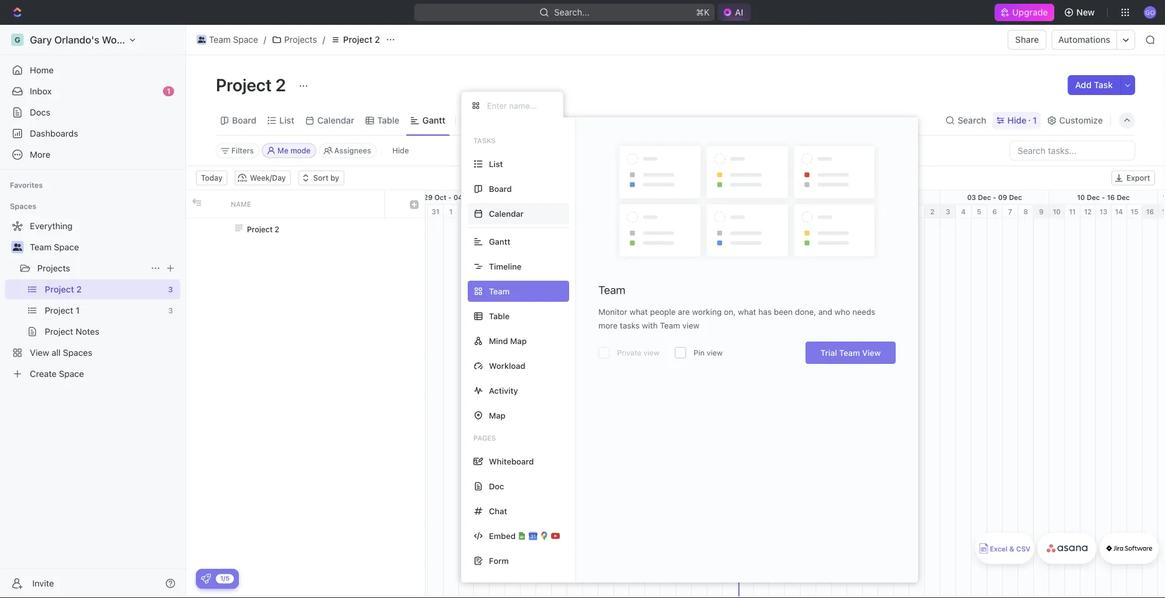 Task type: describe. For each thing, give the bounding box(es) containing it.
16 element containing 16
[[1143, 205, 1158, 219]]

2 14 from the left
[[1115, 208, 1123, 216]]

automations button
[[1052, 30, 1117, 49]]

0 horizontal spatial 25
[[780, 193, 789, 202]]

new button
[[1059, 2, 1102, 22]]

0 vertical spatial 16
[[1107, 193, 1115, 202]]

17
[[695, 208, 703, 216]]

private view
[[617, 349, 659, 358]]

has
[[758, 308, 772, 317]]

gantt link
[[420, 112, 445, 129]]

search
[[958, 115, 986, 126]]

project inside cell
[[247, 225, 273, 234]]

home link
[[5, 60, 180, 80]]

name column header
[[223, 191, 385, 218]]

1 3 from the left
[[479, 208, 484, 216]]

- for 18
[[666, 193, 670, 202]]

1 14 from the left
[[649, 208, 656, 216]]

2 6 from the left
[[992, 208, 997, 216]]

docs link
[[5, 103, 180, 123]]

15
[[1131, 208, 1138, 216]]

excel & csv
[[990, 546, 1030, 554]]

10 dec - 16 dec
[[1077, 193, 1130, 202]]

project 2 tree grid
[[186, 191, 425, 597]]

automations
[[1058, 35, 1110, 45]]

1 vertical spatial today
[[741, 221, 759, 228]]

8 nov from the left
[[869, 193, 882, 202]]

tree inside 'sidebar' navigation
[[5, 216, 180, 384]]

docs
[[30, 107, 50, 118]]

26 nov - 02 dec element
[[832, 191, 940, 204]]

12 for 12 nov - 18 nov
[[642, 193, 649, 202]]

- for 02
[[884, 193, 887, 202]]

projects inside tree
[[37, 263, 70, 274]]

search...
[[554, 7, 590, 17]]

are
[[678, 308, 690, 317]]

26 element
[[832, 205, 847, 219]]

1 16 element from the left
[[676, 205, 692, 219]]

home
[[30, 65, 54, 75]]

10 element containing 10
[[1049, 205, 1065, 219]]

02
[[889, 193, 898, 202]]

1 vertical spatial project
[[216, 74, 272, 95]]

Enter name... field
[[486, 100, 553, 111]]

workload
[[489, 362, 525, 371]]

with
[[642, 321, 658, 331]]

doc
[[489, 482, 504, 492]]

28
[[866, 208, 875, 216]]

2 13 from the left
[[1100, 208, 1107, 216]]

0 horizontal spatial table
[[377, 115, 399, 126]]

activity
[[489, 387, 518, 396]]

2 what from the left
[[738, 308, 756, 317]]

1/5
[[220, 576, 230, 583]]

26 nov - 02 dec
[[858, 193, 913, 202]]

 image inside name row
[[410, 201, 419, 209]]

1 11 element from the left
[[598, 205, 614, 219]]

pin view
[[694, 349, 723, 358]]

0 vertical spatial 18
[[671, 193, 679, 202]]

private
[[617, 349, 641, 358]]

add task button
[[1068, 75, 1120, 95]]

upgrade
[[1012, 7, 1048, 17]]

2 5 from the left
[[977, 208, 981, 216]]

23 element
[[785, 205, 801, 219]]

1 9 from the left
[[572, 208, 577, 216]]

22 element
[[769, 205, 785, 219]]

view inside the monitor what people are working on, what has been done, and who needs more tasks with team view
[[682, 321, 699, 331]]

working
[[692, 308, 722, 317]]

pin
[[694, 349, 705, 358]]

1 horizontal spatial 11
[[1069, 208, 1076, 216]]

04
[[454, 193, 463, 202]]

search button
[[941, 112, 990, 129]]

today inside today button
[[201, 174, 222, 183]]

19 nov - 25 nov element
[[723, 191, 832, 204]]

favorites button
[[5, 178, 48, 193]]

24 element
[[801, 205, 816, 219]]

1 13 element from the left
[[629, 205, 645, 219]]

30
[[415, 208, 424, 216]]

timeline
[[489, 262, 522, 272]]

23
[[788, 208, 797, 216]]

0 vertical spatial map
[[510, 337, 527, 346]]

1 horizontal spatial 25
[[819, 208, 828, 216]]

2 nov from the left
[[544, 193, 557, 202]]

dec for 26 nov - 02 dec
[[900, 193, 913, 202]]

dec for 03 dec - 09 dec
[[1009, 193, 1022, 202]]

1 horizontal spatial 16
[[1146, 208, 1154, 216]]

export button
[[1112, 171, 1155, 186]]

inbox
[[30, 86, 52, 96]]

form
[[489, 557, 509, 566]]

tasks
[[620, 321, 640, 331]]

19 for 19 nov - 25 nov
[[750, 193, 758, 202]]

29 oct - 04 nov element
[[397, 191, 505, 204]]

- for 04
[[448, 193, 452, 202]]

hide for hide
[[392, 146, 409, 155]]

sidebar navigation
[[0, 25, 186, 599]]

spaces
[[10, 202, 36, 211]]

tasks
[[473, 137, 496, 145]]

dashboards
[[30, 128, 78, 139]]

10 for 10
[[1053, 208, 1061, 216]]

trial
[[821, 349, 837, 358]]

2 9 from the left
[[1039, 208, 1043, 216]]

1 7 from the left
[[542, 208, 546, 216]]

team inside tree
[[30, 242, 52, 253]]

31 element
[[428, 205, 443, 219]]

12 nov - 18 nov element
[[614, 191, 723, 204]]

add
[[1075, 80, 1092, 90]]

2 7 from the left
[[1008, 208, 1012, 216]]

4 nov from the left
[[651, 193, 664, 202]]

mind map
[[489, 337, 527, 346]]

board link
[[230, 112, 256, 129]]

calendar link
[[315, 112, 354, 129]]

29 oct - 04 nov
[[424, 193, 478, 202]]

project 2 cell
[[223, 219, 385, 240]]

1 vertical spatial list
[[489, 160, 503, 169]]

upgrade link
[[995, 4, 1054, 21]]

dec for 10 dec - 16 dec
[[1117, 193, 1130, 202]]

customize
[[1059, 115, 1103, 126]]

05
[[533, 193, 542, 202]]

0 horizontal spatial map
[[489, 411, 506, 421]]

0 vertical spatial 11
[[564, 193, 571, 202]]

15 element containing 15
[[1127, 205, 1143, 219]]

03 dec - 09 dec element
[[940, 191, 1049, 204]]

&
[[1009, 546, 1014, 554]]

19 nov - 25 nov
[[750, 193, 804, 202]]

25 element
[[816, 205, 832, 219]]

17 dec - 23 dec element
[[1158, 191, 1165, 204]]

excel
[[990, 546, 1007, 554]]

1 what from the left
[[630, 308, 648, 317]]

team inside the monitor what people are working on, what has been done, and who needs more tasks with team view
[[660, 321, 680, 331]]

export
[[1126, 174, 1150, 183]]

0 vertical spatial project 2
[[343, 35, 380, 45]]

assignees
[[334, 146, 371, 155]]

1 8 from the left
[[557, 208, 561, 216]]

view
[[862, 349, 881, 358]]

user group image inside tree
[[13, 244, 22, 251]]

1 horizontal spatial projects link
[[269, 32, 320, 47]]

customize button
[[1043, 112, 1107, 129]]

4 column header from the left
[[404, 191, 425, 218]]

1 6 from the left
[[526, 208, 530, 216]]

share button
[[1008, 30, 1046, 50]]

1 horizontal spatial gantt
[[489, 237, 510, 247]]

pages
[[473, 435, 496, 443]]



Task type: vqa. For each thing, say whether or not it's contained in the screenshot.
LAPTOP CODE image
no



Task type: locate. For each thing, give the bounding box(es) containing it.
12 for 2nd the 12 "element" from the right
[[618, 208, 625, 216]]

09
[[998, 193, 1007, 202]]

30 element
[[412, 205, 428, 219], [894, 205, 909, 219]]

1 horizontal spatial 10 element
[[1049, 205, 1065, 219]]

view
[[682, 321, 699, 331], [643, 349, 659, 358], [707, 349, 723, 358]]

6 down 03 dec - 09 dec
[[992, 208, 997, 216]]

2
[[375, 35, 380, 45], [275, 74, 286, 95], [464, 208, 468, 216], [930, 208, 935, 216], [275, 225, 279, 234]]

1 horizontal spatial 10
[[1077, 193, 1085, 202]]

what up tasks
[[630, 308, 648, 317]]

14 down 12 nov - 18 nov
[[649, 208, 656, 216]]

0 horizontal spatial gantt
[[422, 115, 445, 126]]

7 down 05
[[542, 208, 546, 216]]

hide
[[1007, 115, 1026, 126], [392, 146, 409, 155]]

0 vertical spatial user group image
[[198, 37, 205, 43]]

1 vertical spatial map
[[489, 411, 506, 421]]

1 5 from the left
[[510, 208, 515, 216]]

29 for 29 oct - 04 nov
[[424, 193, 433, 202]]

10
[[1077, 193, 1085, 202], [1053, 208, 1061, 216]]

oct
[[434, 193, 446, 202]]

1 inside 'sidebar' navigation
[[167, 87, 170, 95]]

6 nov from the left
[[760, 193, 773, 202]]

1 4 from the left
[[495, 208, 499, 216]]

0 vertical spatial projects
[[284, 35, 317, 45]]

on,
[[724, 308, 736, 317]]

29 element
[[878, 205, 894, 219]]

view for pin view
[[707, 349, 723, 358]]

15 element
[[661, 205, 676, 219], [1127, 205, 1143, 219]]

9 down 03 dec - 09 dec element
[[1039, 208, 1043, 216]]

12 element down 12 nov - 18 nov element
[[614, 205, 629, 219]]

0 horizontal spatial 8
[[557, 208, 561, 216]]

29 left oct
[[424, 193, 433, 202]]

calendar up the timeline
[[489, 209, 524, 219]]

21 element
[[754, 205, 769, 219]]

map
[[510, 337, 527, 346], [489, 411, 506, 421]]

hide right 'search'
[[1007, 115, 1026, 126]]

03
[[967, 193, 976, 202]]

5 nov from the left
[[681, 193, 694, 202]]

- inside 29 oct - 04 nov element
[[448, 193, 452, 202]]

 image inside column header
[[193, 198, 201, 207]]

0 horizontal spatial 17 element
[[692, 205, 707, 219]]

12 element down the 10 dec - 16 dec
[[1080, 205, 1096, 219]]

1 horizontal spatial list
[[489, 160, 503, 169]]

14
[[649, 208, 656, 216], [1115, 208, 1123, 216]]

10 dec - 16 dec element
[[1049, 191, 1158, 204]]

0 horizontal spatial 13 element
[[629, 205, 645, 219]]

0 horizontal spatial hide
[[392, 146, 409, 155]]

share
[[1015, 35, 1039, 45]]

0 vertical spatial table
[[377, 115, 399, 126]]

13 element down 12 nov - 18 nov
[[629, 205, 645, 219]]

0 horizontal spatial 19
[[726, 208, 734, 216]]

1 horizontal spatial hide
[[1007, 115, 1026, 126]]

1 horizontal spatial 16 element
[[1143, 205, 1158, 219]]

5 down 03 dec - 09 dec
[[977, 208, 981, 216]]

0 horizontal spatial 7
[[542, 208, 546, 216]]

7 down 03 dec - 09 dec element
[[1008, 208, 1012, 216]]

1 vertical spatial projects link
[[37, 259, 146, 279]]

10 element
[[583, 205, 598, 219], [1049, 205, 1065, 219]]

1 horizontal spatial 8
[[1023, 208, 1028, 216]]

16 down export button
[[1107, 193, 1115, 202]]

projects link inside tree
[[37, 259, 146, 279]]

8
[[557, 208, 561, 216], [1023, 208, 1028, 216]]

11 right 05
[[564, 193, 571, 202]]

team space
[[209, 35, 258, 45], [30, 242, 79, 253]]

1 vertical spatial table
[[489, 312, 510, 321]]

needs
[[852, 308, 875, 317]]

5 down 05 nov - 11 nov element
[[510, 208, 515, 216]]

0 horizontal spatial 3
[[479, 208, 484, 216]]

10 element down 05 nov - 11 nov element
[[583, 205, 598, 219]]

invite
[[32, 579, 54, 589]]

- for 09
[[993, 193, 996, 202]]

Search tasks... text field
[[1010, 142, 1135, 160]]

/
[[264, 35, 266, 45], [323, 35, 325, 45]]

2 30 element from the left
[[894, 205, 909, 219]]

1 horizontal spatial 15 element
[[1127, 205, 1143, 219]]

1 horizontal spatial projects
[[284, 35, 317, 45]]

0 horizontal spatial board
[[232, 115, 256, 126]]

11
[[564, 193, 571, 202], [1069, 208, 1076, 216]]

2 vertical spatial project
[[247, 225, 273, 234]]

3 dec from the left
[[1009, 193, 1022, 202]]

10 down the "search tasks..." text box
[[1077, 193, 1085, 202]]

2 16 element from the left
[[1143, 205, 1158, 219]]

16 element left 17 at top
[[676, 205, 692, 219]]

mind
[[489, 337, 508, 346]]

1 horizontal spatial 17 element
[[1158, 205, 1165, 219]]

3 column header from the left
[[385, 191, 404, 218]]

11 element containing 11
[[1065, 205, 1080, 219]]

13 element down 10 dec - 16 dec element
[[1096, 205, 1112, 219]]

1 column header from the left
[[186, 191, 205, 218]]

more
[[598, 321, 618, 331]]

- inside 26 nov - 02 dec element
[[884, 193, 887, 202]]

1 30 element from the left
[[412, 205, 428, 219]]

space
[[233, 35, 258, 45], [54, 242, 79, 253]]

nov
[[464, 193, 478, 202], [544, 193, 557, 202], [572, 193, 585, 202], [651, 193, 664, 202], [681, 193, 694, 202], [760, 193, 773, 202], [791, 193, 804, 202], [869, 193, 882, 202]]

7 nov from the left
[[791, 193, 804, 202]]

11 element down the 10 dec - 16 dec
[[1065, 205, 1080, 219]]

0 vertical spatial board
[[232, 115, 256, 126]]

26
[[858, 193, 867, 202]]

1 vertical spatial project 2
[[216, 74, 290, 95]]

17 element containing 17
[[692, 205, 707, 219]]

3 - from the left
[[666, 193, 670, 202]]

10 down 10 dec - 16 dec element
[[1053, 208, 1061, 216]]

1 horizontal spatial 30 element
[[894, 205, 909, 219]]

view right private
[[643, 349, 659, 358]]

1 vertical spatial 19
[[726, 208, 734, 216]]

been
[[774, 308, 793, 317]]

 image
[[410, 201, 419, 209]]

0 horizontal spatial 18
[[671, 193, 679, 202]]

14 element
[[645, 205, 661, 219], [1112, 205, 1127, 219]]

favorites
[[10, 181, 43, 190]]

1 horizontal spatial 29
[[881, 208, 890, 216]]

31
[[432, 208, 439, 216]]

25
[[780, 193, 789, 202], [819, 208, 828, 216]]

1 horizontal spatial 5
[[977, 208, 981, 216]]

2 12 element from the left
[[1080, 205, 1096, 219]]

projects link
[[269, 32, 320, 47], [37, 259, 146, 279]]

 image
[[193, 198, 201, 207]]

monitor what people are working on, what has been done, and who needs more tasks with team view
[[598, 308, 875, 331]]

space inside tree
[[54, 242, 79, 253]]

2 15 element from the left
[[1127, 205, 1143, 219]]

20 element
[[738, 205, 754, 219]]

0 horizontal spatial 13
[[633, 208, 641, 216]]

1 vertical spatial user group image
[[13, 244, 22, 251]]

onboarding checklist button element
[[201, 575, 211, 585]]

1 17 element from the left
[[692, 205, 707, 219]]

11 element
[[598, 205, 614, 219], [1065, 205, 1080, 219]]

map right mind
[[510, 337, 527, 346]]

2 column header from the left
[[205, 191, 223, 218]]

and
[[818, 308, 832, 317]]

1 vertical spatial 10
[[1053, 208, 1061, 216]]

3 down 29 oct - 04 nov element
[[479, 208, 484, 216]]

24
[[804, 208, 812, 216]]

0 horizontal spatial /
[[264, 35, 266, 45]]

project 2 - 0.00% row
[[186, 219, 425, 240]]

1 horizontal spatial 14 element
[[1112, 205, 1127, 219]]

25 right 24 element
[[819, 208, 828, 216]]

8 down 03 dec - 09 dec element
[[1023, 208, 1028, 216]]

column header
[[186, 191, 205, 218], [205, 191, 223, 218], [385, 191, 404, 218], [404, 191, 425, 218]]

2 10 element from the left
[[1049, 205, 1065, 219]]

monitor
[[598, 308, 627, 317]]

17 element
[[692, 205, 707, 219], [1158, 205, 1165, 219]]

board left 05
[[489, 184, 512, 194]]

12 element
[[614, 205, 629, 219], [1080, 205, 1096, 219]]

1 horizontal spatial 9
[[1039, 208, 1043, 216]]

0 vertical spatial 25
[[780, 193, 789, 202]]

list down tasks
[[489, 160, 503, 169]]

dec inside 26 nov - 02 dec element
[[900, 193, 913, 202]]

3 down 03 dec - 09 dec element
[[946, 208, 950, 216]]

1 14 element from the left
[[645, 205, 661, 219]]

13 down the 10 dec - 16 dec
[[1100, 208, 1107, 216]]

30 element left 31
[[412, 205, 428, 219]]

hide inside button
[[392, 146, 409, 155]]

view right pin
[[707, 349, 723, 358]]

1 horizontal spatial 7
[[1008, 208, 1012, 216]]

1 10 element from the left
[[583, 205, 598, 219]]

1 12 element from the left
[[614, 205, 629, 219]]

hide button
[[387, 143, 414, 158]]

16 right 15
[[1146, 208, 1154, 216]]

2 inside cell
[[275, 225, 279, 234]]

05 nov - 11 nov
[[533, 193, 585, 202]]

people
[[650, 308, 676, 317]]

05 nov - 11 nov element
[[505, 191, 614, 204]]

19 right the 18 element
[[726, 208, 734, 216]]

name
[[231, 200, 251, 208]]

13 down 12 nov - 18 nov element
[[633, 208, 641, 216]]

1 13 from the left
[[633, 208, 641, 216]]

0 horizontal spatial 11
[[564, 193, 571, 202]]

1 15 element from the left
[[661, 205, 676, 219]]

embed
[[489, 532, 516, 541]]

board left list link
[[232, 115, 256, 126]]

list inside list link
[[279, 115, 294, 126]]

- for 25
[[775, 193, 778, 202]]

project 2 inside cell
[[247, 225, 279, 234]]

5 - from the left
[[884, 193, 887, 202]]

12 for first the 12 "element" from right
[[1084, 208, 1092, 216]]

table link
[[375, 112, 399, 129]]

20
[[741, 208, 750, 216]]

- inside 12 nov - 18 nov element
[[666, 193, 670, 202]]

13 element
[[629, 205, 645, 219], [1096, 205, 1112, 219]]

0 horizontal spatial projects link
[[37, 259, 146, 279]]

29
[[424, 193, 433, 202], [881, 208, 890, 216]]

14 left 15
[[1115, 208, 1123, 216]]

9
[[572, 208, 577, 216], [1039, 208, 1043, 216]]

calendar inside calendar link
[[317, 115, 354, 126]]

11 element down 05 nov - 11 nov element
[[598, 205, 614, 219]]

hide 1
[[1007, 115, 1037, 126]]

14 element down 12 nov - 18 nov
[[645, 205, 661, 219]]

28 element
[[863, 205, 878, 219]]

0 horizontal spatial team space link
[[30, 238, 178, 258]]

4 down 03 dec - 09 dec element
[[961, 208, 966, 216]]

2 vertical spatial project 2
[[247, 225, 279, 234]]

0 vertical spatial projects link
[[269, 32, 320, 47]]

1 horizontal spatial team space link
[[193, 32, 261, 47]]

1 vertical spatial 18
[[711, 208, 719, 216]]

who
[[835, 308, 850, 317]]

18 element
[[707, 205, 723, 219]]

add task
[[1075, 80, 1113, 90]]

- inside 03 dec - 09 dec element
[[993, 193, 996, 202]]

1 dec from the left
[[900, 193, 913, 202]]

4 - from the left
[[775, 193, 778, 202]]

0 horizontal spatial 10 element
[[583, 205, 598, 219]]

- for 11
[[559, 193, 562, 202]]

29 for 29
[[881, 208, 890, 216]]

6 down 05 nov - 11 nov element
[[526, 208, 530, 216]]

project 2
[[343, 35, 380, 45], [216, 74, 290, 95], [247, 225, 279, 234]]

list right board link
[[279, 115, 294, 126]]

table up mind
[[489, 312, 510, 321]]

17 element down 17 dec - 23 dec element
[[1158, 205, 1165, 219]]

9 down 05 nov - 11 nov element
[[572, 208, 577, 216]]

27 element
[[847, 205, 863, 219]]

1 horizontal spatial calendar
[[489, 209, 524, 219]]

- for 16
[[1102, 193, 1105, 202]]

1 horizontal spatial 12 element
[[1080, 205, 1096, 219]]

19 element
[[723, 205, 738, 219]]

0 horizontal spatial 10
[[1053, 208, 1061, 216]]

29 down 26 nov - 02 dec
[[881, 208, 890, 216]]

0 vertical spatial 10
[[1077, 193, 1085, 202]]

2 3 from the left
[[946, 208, 950, 216]]

2 8 from the left
[[1023, 208, 1028, 216]]

0 horizontal spatial space
[[54, 242, 79, 253]]

0 horizontal spatial team space
[[30, 242, 79, 253]]

1 / from the left
[[264, 35, 266, 45]]

view for private view
[[643, 349, 659, 358]]

0 horizontal spatial 6
[[526, 208, 530, 216]]

0 vertical spatial team space
[[209, 35, 258, 45]]

4 down 29 oct - 04 nov element
[[495, 208, 499, 216]]

03 dec - 09 dec
[[967, 193, 1022, 202]]

1 vertical spatial space
[[54, 242, 79, 253]]

2 4 from the left
[[961, 208, 966, 216]]

2 17 element from the left
[[1158, 205, 1165, 219]]

tree
[[5, 216, 180, 384]]

19 up 21 element
[[750, 193, 758, 202]]

1 vertical spatial 29
[[881, 208, 890, 216]]

25 up 22 element
[[780, 193, 789, 202]]

hide for hide 1
[[1007, 115, 1026, 126]]

map down activity
[[489, 411, 506, 421]]

1 horizontal spatial 3
[[946, 208, 950, 216]]

10 element down 10 dec - 16 dec element
[[1049, 205, 1065, 219]]

0 horizontal spatial 11 element
[[598, 205, 614, 219]]

4 dec from the left
[[1087, 193, 1100, 202]]

0 vertical spatial calendar
[[317, 115, 354, 126]]

6 - from the left
[[993, 193, 996, 202]]

calendar up assignees button
[[317, 115, 354, 126]]

1 vertical spatial projects
[[37, 263, 70, 274]]

1 horizontal spatial 13
[[1100, 208, 1107, 216]]

tree containing team space
[[5, 216, 180, 384]]

1 horizontal spatial table
[[489, 312, 510, 321]]

2 / from the left
[[323, 35, 325, 45]]

5 dec from the left
[[1117, 193, 1130, 202]]

new
[[1076, 7, 1095, 17]]

0 horizontal spatial what
[[630, 308, 648, 317]]

1 horizontal spatial 18
[[711, 208, 719, 216]]

chat
[[489, 507, 507, 517]]

gantt right table link at the top of page
[[422, 115, 445, 126]]

1 horizontal spatial 4
[[961, 208, 966, 216]]

onboarding checklist button image
[[201, 575, 211, 585]]

trial team view
[[821, 349, 881, 358]]

done,
[[795, 308, 816, 317]]

user group image
[[198, 37, 205, 43], [13, 244, 22, 251]]

19 for 19
[[726, 208, 734, 216]]

2 - from the left
[[559, 193, 562, 202]]

what right on,
[[738, 308, 756, 317]]

14 element left 15
[[1112, 205, 1127, 219]]

name row
[[186, 191, 425, 219]]

0 vertical spatial project
[[343, 35, 372, 45]]

8 down '05 nov - 11 nov'
[[557, 208, 561, 216]]

1 vertical spatial board
[[489, 184, 512, 194]]

16 element
[[676, 205, 692, 219], [1143, 205, 1158, 219]]

- inside "19 nov - 25 nov" element
[[775, 193, 778, 202]]

task
[[1094, 80, 1113, 90]]

dec
[[900, 193, 913, 202], [978, 193, 991, 202], [1009, 193, 1022, 202], [1087, 193, 1100, 202], [1117, 193, 1130, 202]]

gantt up the timeline
[[489, 237, 510, 247]]

table up hide button
[[377, 115, 399, 126]]

12 nov - 18 nov
[[642, 193, 694, 202]]

1 nov from the left
[[464, 193, 478, 202]]

1 horizontal spatial team space
[[209, 35, 258, 45]]

1 vertical spatial calendar
[[489, 209, 524, 219]]

2 13 element from the left
[[1096, 205, 1112, 219]]

1 horizontal spatial 19
[[750, 193, 758, 202]]

today
[[201, 174, 222, 183], [741, 221, 759, 228]]

- inside 10 dec - 16 dec element
[[1102, 193, 1105, 202]]

1 - from the left
[[448, 193, 452, 202]]

whiteboard
[[489, 457, 534, 467]]

19
[[750, 193, 758, 202], [726, 208, 734, 216]]

1 vertical spatial 25
[[819, 208, 828, 216]]

2 dec from the left
[[978, 193, 991, 202]]

2 14 element from the left
[[1112, 205, 1127, 219]]

1 vertical spatial 16
[[1146, 208, 1154, 216]]

hide down table link at the top of page
[[392, 146, 409, 155]]

1 vertical spatial gantt
[[489, 237, 510, 247]]

15 element down 12 nov - 18 nov element
[[661, 205, 676, 219]]

view down are
[[682, 321, 699, 331]]

3 nov from the left
[[572, 193, 585, 202]]

2 11 element from the left
[[1065, 205, 1080, 219]]

16 element right 15
[[1143, 205, 1158, 219]]

1 horizontal spatial map
[[510, 337, 527, 346]]

3
[[479, 208, 484, 216], [946, 208, 950, 216]]

1 horizontal spatial 14
[[1115, 208, 1123, 216]]

1 horizontal spatial user group image
[[198, 37, 205, 43]]

dashboards link
[[5, 124, 180, 144]]

1 horizontal spatial view
[[682, 321, 699, 331]]

0 vertical spatial space
[[233, 35, 258, 45]]

calendar
[[317, 115, 354, 126], [489, 209, 524, 219]]

team space inside tree
[[30, 242, 79, 253]]

- inside 05 nov - 11 nov element
[[559, 193, 562, 202]]

12
[[642, 193, 649, 202], [618, 208, 625, 216], [1084, 208, 1092, 216]]

0 horizontal spatial 14 element
[[645, 205, 661, 219]]

15 element down export button
[[1127, 205, 1143, 219]]

1
[[167, 87, 170, 95], [1033, 115, 1037, 126], [449, 208, 453, 216], [915, 208, 919, 216]]

excel & csv link
[[975, 534, 1034, 565]]

1 horizontal spatial /
[[323, 35, 325, 45]]

30 element down 02
[[894, 205, 909, 219]]

0 horizontal spatial today
[[201, 174, 222, 183]]

0 vertical spatial 29
[[424, 193, 433, 202]]

today button
[[196, 171, 227, 186]]

0 horizontal spatial 15 element
[[661, 205, 676, 219]]

30 element containing 30
[[412, 205, 428, 219]]

11 down 10 dec - 16 dec element
[[1069, 208, 1076, 216]]

1 horizontal spatial 6
[[992, 208, 997, 216]]

1 horizontal spatial 12
[[642, 193, 649, 202]]

user group image inside team space link
[[198, 37, 205, 43]]

17 element left 19 element on the right top of page
[[692, 205, 707, 219]]

7 - from the left
[[1102, 193, 1105, 202]]

what
[[630, 308, 648, 317], [738, 308, 756, 317]]

assignees button
[[319, 143, 377, 158]]

⌘k
[[696, 7, 710, 17]]

1 horizontal spatial what
[[738, 308, 756, 317]]

13
[[633, 208, 641, 216], [1100, 208, 1107, 216]]

10 for 10 dec - 16 dec
[[1077, 193, 1085, 202]]



